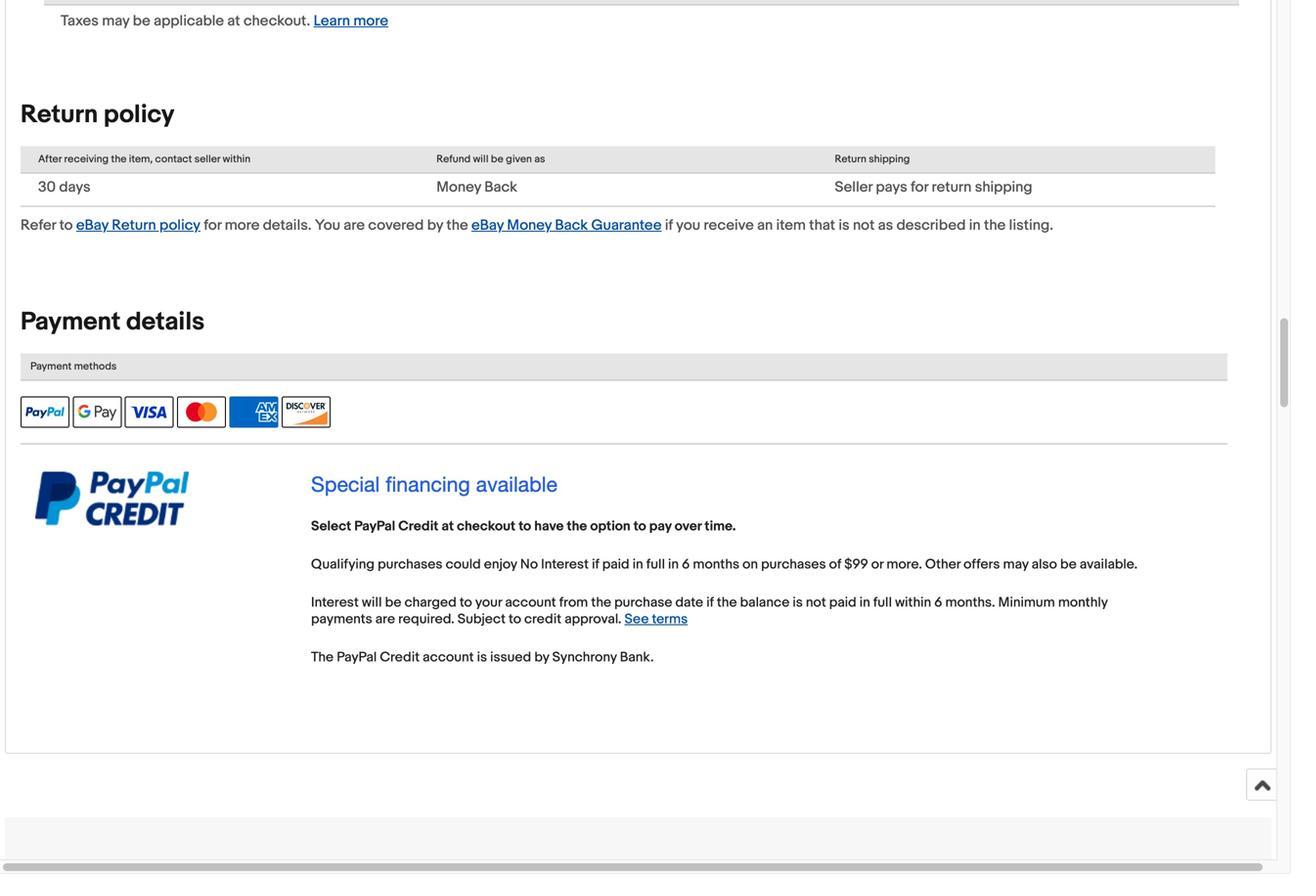 Task type: vqa. For each thing, say whether or not it's contained in the screenshot.
top account
yes



Task type: describe. For each thing, give the bounding box(es) containing it.
pay
[[649, 519, 672, 535]]

full inside interest will be charged to your account from the purchase date if the balance is not paid in full within 6 months. minimum monthly payments are required. subject to credit approval.
[[874, 595, 892, 612]]

available.
[[1080, 557, 1138, 573]]

return for return policy
[[21, 100, 98, 130]]

refund will be given as
[[437, 153, 545, 166]]

payment details
[[21, 307, 205, 338]]

listing.
[[1009, 217, 1054, 234]]

paid inside interest will be charged to your account from the purchase date if the balance is not paid in full within 6 months. minimum monthly payments are required. subject to credit approval.
[[829, 595, 857, 612]]

covered
[[368, 217, 424, 234]]

payment methods
[[30, 361, 117, 373]]

item,
[[129, 153, 153, 166]]

ebay money back guarantee link
[[472, 217, 662, 234]]

0 vertical spatial at
[[227, 12, 240, 30]]

an
[[757, 217, 773, 234]]

could
[[446, 557, 481, 573]]

synchrony
[[552, 650, 617, 666]]

0 horizontal spatial are
[[344, 217, 365, 234]]

you
[[315, 217, 340, 234]]

refund
[[437, 153, 471, 166]]

be for taxes may be applicable at checkout. learn more
[[133, 12, 150, 30]]

described
[[897, 217, 966, 234]]

0 horizontal spatial for
[[204, 217, 221, 234]]

balance
[[740, 595, 790, 612]]

subject
[[458, 612, 506, 628]]

details.
[[263, 217, 312, 234]]

applicable
[[154, 12, 224, 30]]

1 horizontal spatial not
[[853, 217, 875, 234]]

1 vertical spatial policy
[[159, 217, 201, 234]]

charged
[[405, 595, 457, 612]]

1 purchases from the left
[[378, 557, 443, 573]]

1 ebay from the left
[[76, 217, 109, 234]]

within inside interest will be charged to your account from the purchase date if the balance is not paid in full within 6 months. minimum monthly payments are required. subject to credit approval.
[[895, 595, 931, 612]]

0 vertical spatial interest
[[541, 557, 589, 573]]

of
[[829, 557, 841, 573]]

taxes
[[61, 12, 99, 30]]

over
[[675, 519, 702, 535]]

purchase
[[614, 595, 672, 612]]

0 horizontal spatial money
[[437, 179, 481, 196]]

see terms
[[625, 612, 688, 628]]

the
[[311, 650, 334, 666]]

to left your
[[460, 595, 472, 612]]

interest inside interest will be charged to your account from the purchase date if the balance is not paid in full within 6 months. minimum monthly payments are required. subject to credit approval.
[[311, 595, 359, 612]]

2 purchases from the left
[[761, 557, 826, 573]]

qualifying purchases could enjoy no interest if paid in full in 6 months on purchases of $99 or more. other offers may also be available.
[[311, 557, 1138, 573]]

no
[[520, 557, 538, 573]]

other
[[925, 557, 961, 573]]

learn more link
[[314, 12, 388, 30]]

the left item,
[[111, 153, 127, 166]]

visa image
[[125, 397, 174, 428]]

paypal image
[[21, 397, 69, 428]]

the right date
[[717, 595, 737, 612]]

seller pays for return shipping
[[835, 179, 1033, 196]]

0 vertical spatial by
[[427, 217, 443, 234]]

1 horizontal spatial back
[[555, 217, 588, 234]]

0 vertical spatial if
[[665, 217, 673, 234]]

pays
[[876, 179, 908, 196]]

return
[[932, 179, 972, 196]]

in inside interest will be charged to your account from the purchase date if the balance is not paid in full within 6 months. minimum monthly payments are required. subject to credit approval.
[[860, 595, 870, 612]]

payment for payment details
[[21, 307, 121, 338]]

special financing available
[[311, 472, 558, 497]]

the right from
[[591, 595, 611, 612]]

the right have
[[567, 519, 587, 535]]

available
[[476, 472, 558, 497]]

the paypal credit account is issued by synchrony bank.
[[311, 650, 654, 666]]

30 days
[[38, 179, 91, 196]]

learn
[[314, 12, 350, 30]]

after receiving the item, contact seller within
[[38, 153, 251, 166]]

given
[[506, 153, 532, 166]]

after
[[38, 153, 62, 166]]

you
[[676, 217, 701, 234]]

monthly
[[1058, 595, 1108, 612]]

that
[[809, 217, 835, 234]]

0 vertical spatial full
[[646, 557, 665, 573]]

discover image
[[282, 397, 331, 428]]

return for return shipping
[[835, 153, 867, 166]]

the down money back
[[446, 217, 468, 234]]

account inside interest will be charged to your account from the purchase date if the balance is not paid in full within 6 months. minimum monthly payments are required. subject to credit approval.
[[505, 595, 556, 612]]

receiving
[[64, 153, 109, 166]]

methods
[[74, 361, 117, 373]]

select
[[311, 519, 351, 535]]

or
[[871, 557, 884, 573]]

1 horizontal spatial at
[[442, 519, 454, 535]]

1 vertical spatial account
[[423, 650, 474, 666]]

ebay return policy link
[[76, 217, 201, 234]]

1 vertical spatial if
[[592, 557, 599, 573]]

2 vertical spatial is
[[477, 650, 487, 666]]

google pay image
[[73, 397, 122, 428]]

to left have
[[519, 519, 531, 535]]

offers
[[964, 557, 1000, 573]]

1 vertical spatial may
[[1003, 557, 1029, 573]]



Task type: locate. For each thing, give the bounding box(es) containing it.
0 vertical spatial not
[[853, 217, 875, 234]]

ebay down days in the left of the page
[[76, 217, 109, 234]]

american express image
[[229, 397, 278, 428]]

0 vertical spatial more
[[354, 12, 388, 30]]

1 vertical spatial paid
[[829, 595, 857, 612]]

payments
[[311, 612, 372, 628]]

are
[[344, 217, 365, 234], [375, 612, 395, 628]]

on
[[743, 557, 758, 573]]

bank.
[[620, 650, 654, 666]]

return up after
[[21, 100, 98, 130]]

0 horizontal spatial 6
[[682, 557, 690, 573]]

1 horizontal spatial full
[[874, 595, 892, 612]]

if down option
[[592, 557, 599, 573]]

purchases left "of"
[[761, 557, 826, 573]]

$99
[[845, 557, 868, 573]]

shipping up listing.
[[975, 179, 1033, 196]]

1 horizontal spatial money
[[507, 217, 552, 234]]

interest right no on the left bottom
[[541, 557, 589, 573]]

0 vertical spatial shipping
[[869, 153, 910, 166]]

in down $99
[[860, 595, 870, 612]]

is left issued
[[477, 650, 487, 666]]

by right issued
[[534, 650, 549, 666]]

required.
[[398, 612, 455, 628]]

1 horizontal spatial is
[[793, 595, 803, 612]]

date
[[675, 595, 703, 612]]

1 vertical spatial return
[[835, 153, 867, 166]]

money down money back
[[507, 217, 552, 234]]

1 vertical spatial within
[[895, 595, 931, 612]]

0 horizontal spatial within
[[223, 153, 251, 166]]

in up purchase
[[633, 557, 643, 573]]

minimum
[[999, 595, 1055, 612]]

if inside interest will be charged to your account from the purchase date if the balance is not paid in full within 6 months. minimum monthly payments are required. subject to credit approval.
[[707, 595, 714, 612]]

1 horizontal spatial paid
[[829, 595, 857, 612]]

1 vertical spatial as
[[878, 217, 893, 234]]

0 horizontal spatial as
[[534, 153, 545, 166]]

for
[[911, 179, 929, 196], [204, 217, 221, 234]]

credit down required.
[[380, 650, 420, 666]]

refer to ebay return policy for more details. you are covered by the ebay money back guarantee if you receive an item that is not as described in the listing.
[[21, 217, 1054, 234]]

not inside interest will be charged to your account from the purchase date if the balance is not paid in full within 6 months. minimum monthly payments are required. subject to credit approval.
[[806, 595, 826, 612]]

0 horizontal spatial shipping
[[869, 153, 910, 166]]

months
[[693, 557, 740, 573]]

1 horizontal spatial return
[[112, 217, 156, 234]]

0 horizontal spatial interest
[[311, 595, 359, 612]]

1 horizontal spatial by
[[534, 650, 549, 666]]

0 horizontal spatial if
[[592, 557, 599, 573]]

2 horizontal spatial return
[[835, 153, 867, 166]]

guarantee
[[591, 217, 662, 234]]

0 horizontal spatial is
[[477, 650, 487, 666]]

enjoy
[[484, 557, 517, 573]]

1 vertical spatial back
[[555, 217, 588, 234]]

for down seller
[[204, 217, 221, 234]]

option
[[590, 519, 631, 535]]

0 vertical spatial payment
[[21, 307, 121, 338]]

may left also
[[1003, 557, 1029, 573]]

0 horizontal spatial return
[[21, 100, 98, 130]]

the
[[111, 153, 127, 166], [446, 217, 468, 234], [984, 217, 1006, 234], [567, 519, 587, 535], [591, 595, 611, 612], [717, 595, 737, 612]]

0 horizontal spatial may
[[102, 12, 129, 30]]

0 vertical spatial 6
[[682, 557, 690, 573]]

to left pay
[[634, 519, 646, 535]]

issued
[[490, 650, 531, 666]]

1 vertical spatial by
[[534, 650, 549, 666]]

credit
[[398, 519, 439, 535], [380, 650, 420, 666]]

1 vertical spatial interest
[[311, 595, 359, 612]]

1 horizontal spatial are
[[375, 612, 395, 628]]

2 horizontal spatial is
[[839, 217, 850, 234]]

payment for payment methods
[[30, 361, 72, 373]]

be inside interest will be charged to your account from the purchase date if the balance is not paid in full within 6 months. minimum monthly payments are required. subject to credit approval.
[[385, 595, 402, 612]]

payment up payment methods
[[21, 307, 121, 338]]

return policy
[[21, 100, 175, 130]]

will for interest
[[362, 595, 382, 612]]

payment
[[21, 307, 121, 338], [30, 361, 72, 373]]

refer
[[21, 217, 56, 234]]

1 horizontal spatial purchases
[[761, 557, 826, 573]]

interest will be charged to your account from the purchase date if the balance is not paid in full within 6 months. minimum monthly payments are required. subject to credit approval.
[[311, 595, 1108, 628]]

credit down financing
[[398, 519, 439, 535]]

1 vertical spatial money
[[507, 217, 552, 234]]

paypal for the
[[337, 650, 377, 666]]

return shipping
[[835, 153, 910, 166]]

1 vertical spatial shipping
[[975, 179, 1033, 196]]

qualifying
[[311, 557, 375, 573]]

will right refund
[[473, 153, 489, 166]]

0 vertical spatial policy
[[104, 100, 175, 130]]

purchases up charged
[[378, 557, 443, 573]]

back left guarantee
[[555, 217, 588, 234]]

1 horizontal spatial may
[[1003, 557, 1029, 573]]

1 horizontal spatial 6
[[935, 595, 942, 612]]

seller
[[194, 153, 220, 166]]

be for refund will be given as
[[491, 153, 504, 166]]

checkout
[[457, 519, 516, 535]]

taxes may be applicable at checkout. learn more
[[61, 12, 388, 30]]

are left required.
[[375, 612, 395, 628]]

return down item,
[[112, 217, 156, 234]]

policy up item,
[[104, 100, 175, 130]]

paypal for select
[[354, 519, 395, 535]]

1 vertical spatial is
[[793, 595, 803, 612]]

be right also
[[1060, 557, 1077, 573]]

be left given
[[491, 153, 504, 166]]

financing
[[386, 472, 470, 497]]

30
[[38, 179, 56, 196]]

not right balance
[[806, 595, 826, 612]]

1 horizontal spatial will
[[473, 153, 489, 166]]

is right balance
[[793, 595, 803, 612]]

interest
[[541, 557, 589, 573], [311, 595, 359, 612]]

more.
[[887, 557, 922, 573]]

receive
[[704, 217, 754, 234]]

will for refund
[[473, 153, 489, 166]]

by
[[427, 217, 443, 234], [534, 650, 549, 666]]

back down refund will be given as
[[485, 179, 517, 196]]

0 horizontal spatial by
[[427, 217, 443, 234]]

1 vertical spatial full
[[874, 595, 892, 612]]

select paypal credit at checkout to have the option to pay over time.
[[311, 519, 736, 535]]

0 vertical spatial return
[[21, 100, 98, 130]]

0 vertical spatial are
[[344, 217, 365, 234]]

be left "applicable"
[[133, 12, 150, 30]]

are inside interest will be charged to your account from the purchase date if the balance is not paid in full within 6 months. minimum monthly payments are required. subject to credit approval.
[[375, 612, 395, 628]]

be
[[133, 12, 150, 30], [491, 153, 504, 166], [1060, 557, 1077, 573], [385, 595, 402, 612]]

0 vertical spatial is
[[839, 217, 850, 234]]

details
[[126, 307, 205, 338]]

checkout.
[[244, 12, 310, 30]]

payment left methods at the top left of the page
[[30, 361, 72, 373]]

may right taxes
[[102, 12, 129, 30]]

special
[[311, 472, 380, 497]]

shipping up pays
[[869, 153, 910, 166]]

0 horizontal spatial back
[[485, 179, 517, 196]]

1 horizontal spatial ebay
[[472, 217, 504, 234]]

2 vertical spatial if
[[707, 595, 714, 612]]

within right seller
[[223, 153, 251, 166]]

1 vertical spatial 6
[[935, 595, 942, 612]]

6 inside interest will be charged to your account from the purchase date if the balance is not paid in full within 6 months. minimum monthly payments are required. subject to credit approval.
[[935, 595, 942, 612]]

not down seller
[[853, 217, 875, 234]]

as right given
[[534, 153, 545, 166]]

0 horizontal spatial paid
[[602, 557, 630, 573]]

account down required.
[[423, 650, 474, 666]]

0 vertical spatial paid
[[602, 557, 630, 573]]

if
[[665, 217, 673, 234], [592, 557, 599, 573], [707, 595, 714, 612]]

2 ebay from the left
[[472, 217, 504, 234]]

approval.
[[565, 612, 622, 628]]

more left details.
[[225, 217, 260, 234]]

0 horizontal spatial ebay
[[76, 217, 109, 234]]

0 vertical spatial account
[[505, 595, 556, 612]]

2 vertical spatial return
[[112, 217, 156, 234]]

money back
[[437, 179, 517, 196]]

1 horizontal spatial within
[[895, 595, 931, 612]]

full down or
[[874, 595, 892, 612]]

credit for at
[[398, 519, 439, 535]]

the left listing.
[[984, 217, 1006, 234]]

are right you
[[344, 217, 365, 234]]

days
[[59, 179, 91, 196]]

policy
[[104, 100, 175, 130], [159, 217, 201, 234]]

money down refund
[[437, 179, 481, 196]]

will down the qualifying
[[362, 595, 382, 612]]

will inside interest will be charged to your account from the purchase date if the balance is not paid in full within 6 months. minimum monthly payments are required. subject to credit approval.
[[362, 595, 382, 612]]

months.
[[946, 595, 995, 612]]

paypal right the
[[337, 650, 377, 666]]

ebay
[[76, 217, 109, 234], [472, 217, 504, 234]]

1 vertical spatial for
[[204, 217, 221, 234]]

to left credit
[[509, 612, 521, 628]]

0 vertical spatial back
[[485, 179, 517, 196]]

from
[[559, 595, 588, 612]]

is inside interest will be charged to your account from the purchase date if the balance is not paid in full within 6 months. minimum monthly payments are required. subject to credit approval.
[[793, 595, 803, 612]]

within
[[223, 153, 251, 166], [895, 595, 931, 612]]

if right date
[[707, 595, 714, 612]]

in down pay
[[668, 557, 679, 573]]

more right learn
[[354, 12, 388, 30]]

see
[[625, 612, 649, 628]]

0 vertical spatial credit
[[398, 519, 439, 535]]

0 horizontal spatial will
[[362, 595, 382, 612]]

ebay down money back
[[472, 217, 504, 234]]

terms
[[652, 612, 688, 628]]

shipping
[[869, 153, 910, 166], [975, 179, 1033, 196]]

at left checkout.
[[227, 12, 240, 30]]

return up seller
[[835, 153, 867, 166]]

have
[[534, 519, 564, 535]]

account
[[505, 595, 556, 612], [423, 650, 474, 666]]

also
[[1032, 557, 1057, 573]]

0 horizontal spatial not
[[806, 595, 826, 612]]

as down pays
[[878, 217, 893, 234]]

0 vertical spatial may
[[102, 12, 129, 30]]

0 horizontal spatial full
[[646, 557, 665, 573]]

within down more.
[[895, 595, 931, 612]]

contact
[[155, 153, 192, 166]]

2 horizontal spatial if
[[707, 595, 714, 612]]

full down pay
[[646, 557, 665, 573]]

be for interest will be charged to your account from the purchase date if the balance is not paid in full within 6 months. minimum monthly payments are required. subject to credit approval.
[[385, 595, 402, 612]]

0 vertical spatial will
[[473, 153, 489, 166]]

in right described
[[969, 217, 981, 234]]

0 vertical spatial paypal
[[354, 519, 395, 535]]

0 horizontal spatial account
[[423, 650, 474, 666]]

6 left months.
[[935, 595, 942, 612]]

policy down contact
[[159, 217, 201, 234]]

1 horizontal spatial shipping
[[975, 179, 1033, 196]]

1 horizontal spatial account
[[505, 595, 556, 612]]

time.
[[705, 519, 736, 535]]

back
[[485, 179, 517, 196], [555, 217, 588, 234]]

paypal right select
[[354, 519, 395, 535]]

master card image
[[177, 397, 226, 428]]

to
[[59, 217, 73, 234], [519, 519, 531, 535], [634, 519, 646, 535], [460, 595, 472, 612], [509, 612, 521, 628]]

credit for account
[[380, 650, 420, 666]]

1 vertical spatial not
[[806, 595, 826, 612]]

at left checkout
[[442, 519, 454, 535]]

1 vertical spatial more
[[225, 217, 260, 234]]

0 horizontal spatial at
[[227, 12, 240, 30]]

1 horizontal spatial interest
[[541, 557, 589, 573]]

see terms link
[[625, 612, 688, 628]]

interest down the qualifying
[[311, 595, 359, 612]]

1 horizontal spatial if
[[665, 217, 673, 234]]

paid down option
[[602, 557, 630, 573]]

0 vertical spatial within
[[223, 153, 251, 166]]

may
[[102, 12, 129, 30], [1003, 557, 1029, 573]]

item
[[776, 217, 806, 234]]

seller
[[835, 179, 873, 196]]

account down no on the left bottom
[[505, 595, 556, 612]]

1 vertical spatial credit
[[380, 650, 420, 666]]

paypal
[[354, 519, 395, 535], [337, 650, 377, 666]]

purchases
[[378, 557, 443, 573], [761, 557, 826, 573]]

to right refer
[[59, 217, 73, 234]]

1 vertical spatial at
[[442, 519, 454, 535]]

by right covered
[[427, 217, 443, 234]]

if left you
[[665, 217, 673, 234]]

0 vertical spatial for
[[911, 179, 929, 196]]

0 horizontal spatial purchases
[[378, 557, 443, 573]]

full
[[646, 557, 665, 573], [874, 595, 892, 612]]

your
[[475, 595, 502, 612]]

paid down "of"
[[829, 595, 857, 612]]

paid
[[602, 557, 630, 573], [829, 595, 857, 612]]

credit
[[524, 612, 562, 628]]

money
[[437, 179, 481, 196], [507, 217, 552, 234]]

0 vertical spatial as
[[534, 153, 545, 166]]

return
[[21, 100, 98, 130], [835, 153, 867, 166], [112, 217, 156, 234]]

1 vertical spatial paypal
[[337, 650, 377, 666]]

1 horizontal spatial for
[[911, 179, 929, 196]]

6 left months
[[682, 557, 690, 573]]

1 horizontal spatial more
[[354, 12, 388, 30]]

for right pays
[[911, 179, 929, 196]]

1 vertical spatial payment
[[30, 361, 72, 373]]

be left charged
[[385, 595, 402, 612]]

0 vertical spatial money
[[437, 179, 481, 196]]

1 horizontal spatial as
[[878, 217, 893, 234]]

1 vertical spatial are
[[375, 612, 395, 628]]

at
[[227, 12, 240, 30], [442, 519, 454, 535]]

is right that
[[839, 217, 850, 234]]



